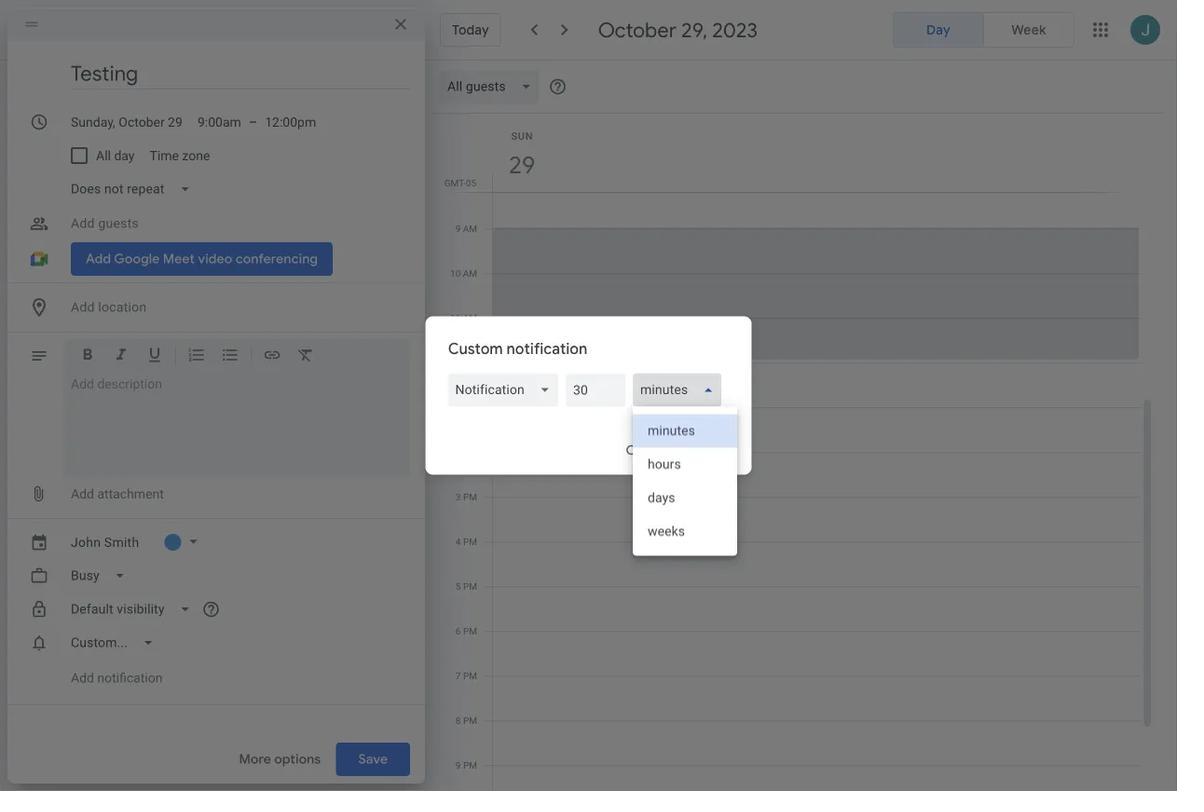 Task type: locate. For each thing, give the bounding box(es) containing it.
am for 10 am
[[463, 268, 477, 279]]

pm right 6
[[463, 626, 477, 637]]

today button
[[440, 13, 501, 47]]

6 pm from the top
[[463, 626, 477, 637]]

2 am from the top
[[463, 268, 477, 279]]

john
[[71, 535, 101, 550]]

2 9 from the top
[[456, 760, 461, 771]]

2 vertical spatial am
[[463, 312, 477, 324]]

day
[[927, 21, 951, 38]]

pm for 1 pm
[[463, 402, 477, 413]]

30 minutes before element
[[448, 373, 738, 556]]

0 vertical spatial 9
[[456, 223, 461, 234]]

pm right 5
[[463, 581, 477, 592]]

custom notification
[[448, 339, 588, 359]]

add attachment button
[[63, 477, 171, 511]]

Day radio
[[893, 12, 985, 48]]

None field
[[448, 373, 566, 407], [633, 373, 729, 407], [448, 373, 566, 407], [633, 373, 729, 407]]

1 vertical spatial am
[[463, 268, 477, 279]]

1 am from the top
[[463, 223, 477, 234]]

grid
[[433, 114, 1155, 792]]

notification for custom notification
[[507, 339, 588, 359]]

am right 11
[[463, 312, 477, 324]]

3
[[456, 491, 461, 503]]

0 vertical spatial notification
[[507, 339, 588, 359]]

1 horizontal spatial notification
[[507, 339, 588, 359]]

8 pm from the top
[[463, 715, 477, 726]]

9
[[456, 223, 461, 234], [456, 760, 461, 771]]

column header
[[492, 114, 1140, 192]]

option group
[[893, 12, 1075, 48]]

all day
[[96, 148, 135, 163]]

9 up 10
[[456, 223, 461, 234]]

john smith
[[71, 535, 139, 550]]

grid containing gmt-05
[[433, 114, 1155, 792]]

7 pm
[[456, 670, 477, 682]]

29,
[[682, 17, 708, 43]]

4 pm
[[456, 536, 477, 547]]

3 pm from the top
[[463, 491, 477, 503]]

pm down 8 pm
[[463, 760, 477, 771]]

am up 10 am
[[463, 223, 477, 234]]

pm right the 8
[[463, 715, 477, 726]]

option
[[633, 414, 738, 448], [633, 448, 738, 482], [633, 482, 738, 515], [633, 515, 738, 549]]

pm right 12
[[463, 357, 477, 368]]

0 horizontal spatial notification
[[97, 671, 163, 686]]

attachment
[[97, 487, 164, 502]]

Add title text field
[[71, 60, 410, 88]]

0 vertical spatial add
[[71, 487, 94, 502]]

1 add from the top
[[71, 487, 94, 502]]

5
[[456, 581, 461, 592]]

1 vertical spatial 9
[[456, 760, 461, 771]]

today
[[452, 21, 489, 38]]

4 pm from the top
[[463, 536, 477, 547]]

7 pm from the top
[[463, 670, 477, 682]]

0 vertical spatial am
[[463, 223, 477, 234]]

pm right 4
[[463, 536, 477, 547]]

2 add from the top
[[71, 671, 94, 686]]

column header inside grid
[[492, 114, 1140, 192]]

gmt-05
[[445, 177, 476, 188]]

pm
[[463, 357, 477, 368], [463, 402, 477, 413], [463, 491, 477, 503], [463, 536, 477, 547], [463, 581, 477, 592], [463, 626, 477, 637], [463, 670, 477, 682], [463, 715, 477, 726], [463, 760, 477, 771]]

underline image
[[145, 346, 164, 368]]

9 am
[[456, 223, 477, 234]]

pm for 7 pm
[[463, 670, 477, 682]]

time
[[150, 148, 179, 163]]

pm right 7
[[463, 670, 477, 682]]

pm for 3 pm
[[463, 491, 477, 503]]

Minutes in advance for notification number field
[[574, 373, 618, 407]]

cancel
[[626, 442, 669, 459]]

pm right the 3
[[463, 491, 477, 503]]

notification
[[507, 339, 588, 359], [97, 671, 163, 686]]

remove formatting image
[[297, 346, 315, 368]]

pm for 5 pm
[[463, 581, 477, 592]]

1 pm
[[456, 402, 477, 413]]

1 vertical spatial add
[[71, 671, 94, 686]]

1 pm from the top
[[463, 357, 477, 368]]

9 pm
[[456, 760, 477, 771]]

notification inside button
[[97, 671, 163, 686]]

notification for add notification
[[97, 671, 163, 686]]

add for add attachment
[[71, 487, 94, 502]]

gmt-
[[445, 177, 466, 188]]

5 pm
[[456, 581, 477, 592]]

6
[[456, 626, 461, 637]]

1 9 from the top
[[456, 223, 461, 234]]

add notification button
[[63, 662, 170, 696]]

6 pm
[[456, 626, 477, 637]]

9 pm from the top
[[463, 760, 477, 771]]

4 option from the top
[[633, 515, 738, 549]]

pm for 4 pm
[[463, 536, 477, 547]]

2 pm from the top
[[463, 402, 477, 413]]

add
[[71, 487, 94, 502], [71, 671, 94, 686]]

9 for 9 am
[[456, 223, 461, 234]]

done button
[[685, 428, 744, 473]]

unit of time selection list box
[[633, 407, 738, 556]]

option group containing day
[[893, 12, 1075, 48]]

pm right 1
[[463, 402, 477, 413]]

9 down the 8
[[456, 760, 461, 771]]

numbered list image
[[187, 346, 206, 368]]

1 option from the top
[[633, 414, 738, 448]]

time zone
[[150, 148, 210, 163]]

3 am from the top
[[463, 312, 477, 324]]

day
[[114, 148, 135, 163]]

week
[[1012, 21, 1047, 38]]

notification inside dialog
[[507, 339, 588, 359]]

1 vertical spatial notification
[[97, 671, 163, 686]]

5 pm from the top
[[463, 581, 477, 592]]

am
[[463, 223, 477, 234], [463, 268, 477, 279], [463, 312, 477, 324]]

am right 10
[[463, 268, 477, 279]]



Task type: vqa. For each thing, say whether or not it's contained in the screenshot.
Numbered list image
yes



Task type: describe. For each thing, give the bounding box(es) containing it.
9 for 9 pm
[[456, 760, 461, 771]]

11
[[450, 312, 461, 324]]

pm for 8 pm
[[463, 715, 477, 726]]

1
[[456, 402, 461, 413]]

cancel button
[[618, 428, 677, 473]]

05
[[466, 177, 476, 188]]

add for add notification
[[71, 671, 94, 686]]

custom
[[448, 339, 503, 359]]

–
[[249, 114, 258, 130]]

insert link image
[[263, 346, 282, 368]]

3 option from the top
[[633, 482, 738, 515]]

custom notification dialog
[[426, 317, 752, 556]]

add notification
[[71, 671, 163, 686]]

pm for 9 pm
[[463, 760, 477, 771]]

2 option from the top
[[633, 448, 738, 482]]

time zone button
[[142, 139, 218, 173]]

7
[[456, 670, 461, 682]]

zone
[[182, 148, 210, 163]]

bold image
[[78, 346, 97, 368]]

october
[[598, 17, 677, 43]]

done
[[698, 442, 731, 459]]

pm for 12 pm
[[463, 357, 477, 368]]

am for 11 am
[[463, 312, 477, 324]]

2023
[[713, 17, 758, 43]]

formatting options toolbar
[[63, 339, 410, 379]]

smith
[[104, 535, 139, 550]]

12 pm
[[451, 357, 477, 368]]

am for 9 am
[[463, 223, 477, 234]]

october 29, 2023
[[598, 17, 758, 43]]

Week radio
[[984, 12, 1075, 48]]

12
[[451, 357, 461, 368]]

3 pm
[[456, 491, 477, 503]]

to element
[[249, 114, 258, 130]]

Description text field
[[71, 377, 403, 470]]

all
[[96, 148, 111, 163]]

4
[[456, 536, 461, 547]]

8
[[456, 715, 461, 726]]

italic image
[[112, 346, 131, 368]]

add attachment
[[71, 487, 164, 502]]

10 am
[[450, 268, 477, 279]]

pm for 6 pm
[[463, 626, 477, 637]]

11 am
[[450, 312, 477, 324]]

bulleted list image
[[221, 346, 240, 368]]

8 pm
[[456, 715, 477, 726]]

10
[[450, 268, 461, 279]]



